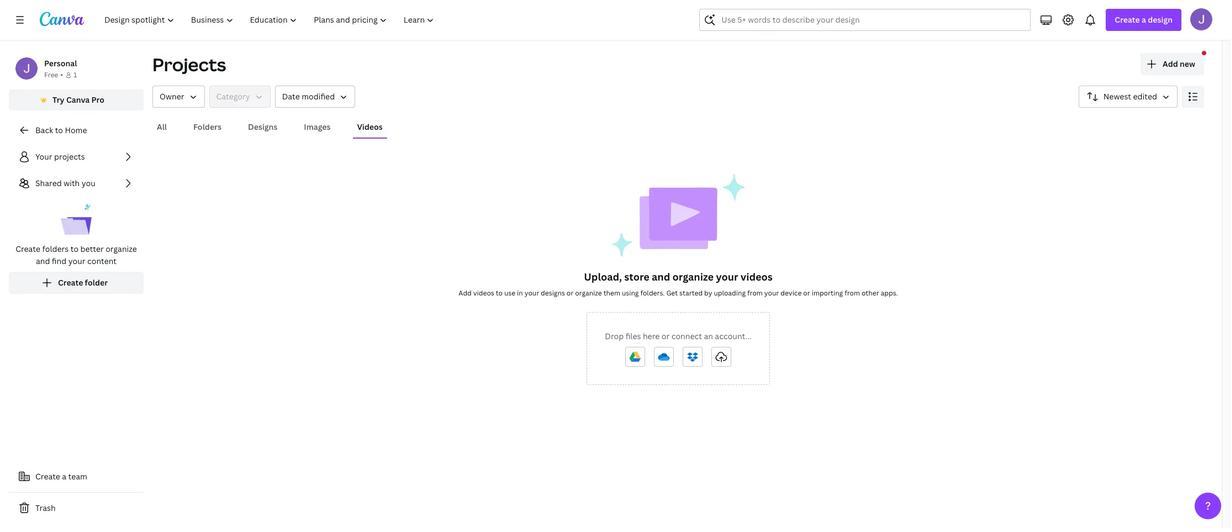 Task type: locate. For each thing, give the bounding box(es) containing it.
create a design
[[1115, 14, 1173, 25]]

list containing your projects
[[9, 146, 144, 294]]

2 vertical spatial to
[[496, 288, 503, 298]]

folder
[[85, 277, 108, 288]]

your projects link
[[9, 146, 144, 168]]

create a team
[[35, 471, 87, 482]]

list
[[9, 146, 144, 294]]

store
[[624, 270, 649, 283]]

videos
[[357, 122, 383, 132]]

create left design
[[1115, 14, 1140, 25]]

edited
[[1133, 91, 1157, 102]]

from right 'uploading'
[[747, 288, 763, 298]]

create
[[1115, 14, 1140, 25], [16, 244, 40, 254], [58, 277, 83, 288], [35, 471, 60, 482]]

images
[[304, 122, 331, 132]]

free
[[44, 70, 58, 80]]

1 vertical spatial a
[[62, 471, 66, 482]]

1 vertical spatial and
[[652, 270, 670, 283]]

apps.
[[881, 288, 898, 298]]

0 vertical spatial and
[[36, 256, 50, 266]]

organize
[[106, 244, 137, 254], [673, 270, 714, 283], [575, 288, 602, 298]]

to
[[55, 125, 63, 135], [71, 244, 78, 254], [496, 288, 503, 298]]

an
[[704, 331, 713, 341]]

create down find
[[58, 277, 83, 288]]

1 horizontal spatial and
[[652, 270, 670, 283]]

0 horizontal spatial videos
[[473, 288, 494, 298]]

create a design button
[[1106, 9, 1181, 31]]

account...
[[715, 331, 752, 341]]

or right the device
[[803, 288, 810, 298]]

importing
[[812, 288, 843, 298]]

0 horizontal spatial to
[[55, 125, 63, 135]]

Category button
[[209, 86, 270, 108]]

add new
[[1163, 59, 1195, 69]]

designs
[[541, 288, 565, 298]]

free •
[[44, 70, 63, 80]]

and inside upload, store and organize your videos add videos to use in your designs or organize them using folders. get started by uploading from your device or importing from other apps.
[[652, 270, 670, 283]]

1 horizontal spatial a
[[1142, 14, 1146, 25]]

0 horizontal spatial add
[[459, 288, 472, 298]]

from
[[747, 288, 763, 298], [845, 288, 860, 298]]

2 horizontal spatial organize
[[673, 270, 714, 283]]

a inside dropdown button
[[1142, 14, 1146, 25]]

1 horizontal spatial add
[[1163, 59, 1178, 69]]

videos
[[741, 270, 773, 283], [473, 288, 494, 298]]

add left new at the top of the page
[[1163, 59, 1178, 69]]

from left other
[[845, 288, 860, 298]]

0 horizontal spatial a
[[62, 471, 66, 482]]

1 vertical spatial add
[[459, 288, 472, 298]]

or right here
[[662, 331, 670, 341]]

create for create folders to better organize and find your content
[[16, 244, 40, 254]]

create inside dropdown button
[[1115, 14, 1140, 25]]

a left design
[[1142, 14, 1146, 25]]

videos left use
[[473, 288, 494, 298]]

1 horizontal spatial to
[[71, 244, 78, 254]]

videos button
[[353, 117, 387, 138]]

0 vertical spatial organize
[[106, 244, 137, 254]]

back
[[35, 125, 53, 135]]

to left use
[[496, 288, 503, 298]]

1 vertical spatial videos
[[473, 288, 494, 298]]

1
[[73, 70, 77, 80]]

design
[[1148, 14, 1173, 25]]

other
[[862, 288, 879, 298]]

top level navigation element
[[97, 9, 444, 31]]

a inside button
[[62, 471, 66, 482]]

projects
[[54, 151, 85, 162]]

modified
[[302, 91, 335, 102]]

0 horizontal spatial organize
[[106, 244, 137, 254]]

create inside create folders to better organize and find your content
[[16, 244, 40, 254]]

create left folders
[[16, 244, 40, 254]]

create folders to better organize and find your content
[[16, 244, 137, 266]]

a
[[1142, 14, 1146, 25], [62, 471, 66, 482]]

0 vertical spatial to
[[55, 125, 63, 135]]

and inside create folders to better organize and find your content
[[36, 256, 50, 266]]

jacob simon image
[[1190, 8, 1212, 30]]

device
[[781, 288, 802, 298]]

use
[[504, 288, 515, 298]]

them
[[604, 288, 620, 298]]

designs
[[248, 122, 277, 132]]

and
[[36, 256, 50, 266], [652, 270, 670, 283]]

add new button
[[1141, 53, 1204, 75]]

0 vertical spatial a
[[1142, 14, 1146, 25]]

all button
[[152, 117, 171, 138]]

organize up 'started'
[[673, 270, 714, 283]]

1 horizontal spatial organize
[[575, 288, 602, 298]]

0 vertical spatial videos
[[741, 270, 773, 283]]

drop
[[605, 331, 624, 341]]

to left better
[[71, 244, 78, 254]]

0 horizontal spatial and
[[36, 256, 50, 266]]

0 horizontal spatial from
[[747, 288, 763, 298]]

videos up 'uploading'
[[741, 270, 773, 283]]

or right designs
[[567, 288, 573, 298]]

your right find
[[68, 256, 85, 266]]

organize inside create folders to better organize and find your content
[[106, 244, 137, 254]]

add left use
[[459, 288, 472, 298]]

started
[[679, 288, 703, 298]]

1 vertical spatial to
[[71, 244, 78, 254]]

1 horizontal spatial from
[[845, 288, 860, 298]]

None search field
[[699, 9, 1031, 31]]

with
[[64, 178, 80, 188]]

to right back on the left top of page
[[55, 125, 63, 135]]

2 horizontal spatial or
[[803, 288, 810, 298]]

your projects
[[35, 151, 85, 162]]

or
[[567, 288, 573, 298], [803, 288, 810, 298], [662, 331, 670, 341]]

organize down "upload,"
[[575, 288, 602, 298]]

content
[[87, 256, 117, 266]]

a left team
[[62, 471, 66, 482]]

your inside create folders to better organize and find your content
[[68, 256, 85, 266]]

create left team
[[35, 471, 60, 482]]

create for create a design
[[1115, 14, 1140, 25]]

•
[[60, 70, 63, 80]]

and left find
[[36, 256, 50, 266]]

trash
[[35, 503, 56, 513]]

0 vertical spatial add
[[1163, 59, 1178, 69]]

add
[[1163, 59, 1178, 69], [459, 288, 472, 298]]

organize up content
[[106, 244, 137, 254]]

home
[[65, 125, 87, 135]]

create a team button
[[9, 466, 144, 488]]

your
[[68, 256, 85, 266], [716, 270, 738, 283], [525, 288, 539, 298], [764, 288, 779, 298]]

and up folders.
[[652, 270, 670, 283]]

upload,
[[584, 270, 622, 283]]

2 horizontal spatial to
[[496, 288, 503, 298]]



Task type: vqa. For each thing, say whether or not it's contained in the screenshot.
Create a team's the Create
yes



Task type: describe. For each thing, give the bounding box(es) containing it.
designs button
[[244, 117, 282, 138]]

Owner button
[[152, 86, 205, 108]]

1 horizontal spatial videos
[[741, 270, 773, 283]]

create for create a team
[[35, 471, 60, 482]]

add inside upload, store and organize your videos add videos to use in your designs or organize them using folders. get started by uploading from your device or importing from other apps.
[[459, 288, 472, 298]]

a for team
[[62, 471, 66, 482]]

0 horizontal spatial or
[[567, 288, 573, 298]]

shared with you link
[[9, 172, 144, 194]]

folders
[[42, 244, 69, 254]]

shared with you
[[35, 178, 95, 188]]

files
[[626, 331, 641, 341]]

create folder button
[[9, 272, 144, 294]]

folders.
[[640, 288, 665, 298]]

canva
[[66, 94, 90, 105]]

using
[[622, 288, 639, 298]]

try
[[53, 94, 64, 105]]

2 from from the left
[[845, 288, 860, 298]]

owner
[[160, 91, 184, 102]]

trash link
[[9, 497, 144, 519]]

new
[[1180, 59, 1195, 69]]

date modified
[[282, 91, 335, 102]]

create for create folder
[[58, 277, 83, 288]]

a for design
[[1142, 14, 1146, 25]]

folders
[[193, 122, 222, 132]]

to inside upload, store and organize your videos add videos to use in your designs or organize them using folders. get started by uploading from your device or importing from other apps.
[[496, 288, 503, 298]]

drop files here or connect an account...
[[605, 331, 752, 341]]

personal
[[44, 58, 77, 68]]

here
[[643, 331, 660, 341]]

your up 'uploading'
[[716, 270, 738, 283]]

to inside create folders to better organize and find your content
[[71, 244, 78, 254]]

connect
[[671, 331, 702, 341]]

your right in
[[525, 288, 539, 298]]

date
[[282, 91, 300, 102]]

1 horizontal spatial or
[[662, 331, 670, 341]]

Date modified button
[[275, 86, 355, 108]]

create folder
[[58, 277, 108, 288]]

team
[[68, 471, 87, 482]]

all
[[157, 122, 167, 132]]

try canva pro
[[53, 94, 104, 105]]

2 vertical spatial organize
[[575, 288, 602, 298]]

1 from from the left
[[747, 288, 763, 298]]

back to home
[[35, 125, 87, 135]]

back to home link
[[9, 119, 144, 141]]

better
[[80, 244, 104, 254]]

by
[[704, 288, 712, 298]]

Search search field
[[722, 9, 1009, 30]]

you
[[82, 178, 95, 188]]

newest
[[1103, 91, 1131, 102]]

get
[[666, 288, 678, 298]]

newest edited
[[1103, 91, 1157, 102]]

pro
[[91, 94, 104, 105]]

your
[[35, 151, 52, 162]]

your left the device
[[764, 288, 779, 298]]

try canva pro button
[[9, 89, 144, 110]]

uploading
[[714, 288, 746, 298]]

add inside 'dropdown button'
[[1163, 59, 1178, 69]]

category
[[216, 91, 250, 102]]

find
[[52, 256, 66, 266]]

folders button
[[189, 117, 226, 138]]

1 vertical spatial organize
[[673, 270, 714, 283]]

shared
[[35, 178, 62, 188]]

upload, store and organize your videos add videos to use in your designs or organize them using folders. get started by uploading from your device or importing from other apps.
[[459, 270, 898, 298]]

projects
[[152, 52, 226, 76]]

Sort by button
[[1079, 86, 1178, 108]]

images button
[[300, 117, 335, 138]]

in
[[517, 288, 523, 298]]



